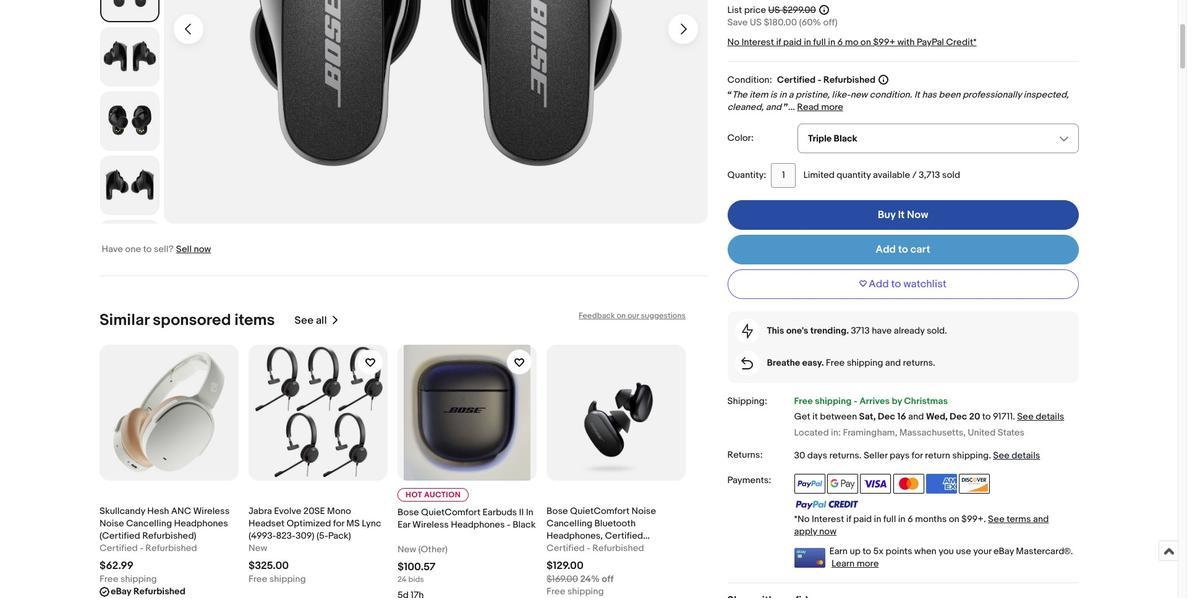Task type: locate. For each thing, give the bounding box(es) containing it.
"
[[784, 101, 789, 113]]

sell now link
[[176, 244, 211, 255]]

free inside certified - refurbished $129.00 $169.00 24% off free shipping
[[547, 586, 565, 598]]

shipping down $325.00
[[269, 574, 306, 586]]

bose quietcomfort earbuds ii in ear wireless headphones - black
[[398, 507, 536, 531]]

shipping up between
[[815, 396, 852, 407]]

cleaned,
[[728, 101, 764, 113]]

0 horizontal spatial new
[[248, 543, 267, 555]]

wireless right anc
[[193, 506, 229, 518]]

0 vertical spatial 6
[[838, 36, 843, 48]]

1 horizontal spatial if
[[847, 514, 852, 526]]

bose right in
[[547, 506, 568, 518]]

free right easy.
[[826, 357, 845, 369]]

refurbished
[[824, 74, 876, 86], [145, 543, 197, 555], [547, 543, 598, 555], [593, 543, 644, 555], [133, 586, 185, 598]]

1 vertical spatial if
[[847, 514, 852, 526]]

1 vertical spatial full
[[884, 514, 897, 526]]

1 horizontal spatial headphones
[[451, 520, 505, 531]]

0 horizontal spatial wireless
[[193, 506, 229, 518]]

see inside free shipping - arrives by christmas get it between sat, dec 16 and wed, dec 20 to 91711 . see details located in: framingham, massachusetts, united states
[[1018, 411, 1034, 423]]

0 vertical spatial with details__icon image
[[742, 324, 753, 339]]

30 days returns . seller pays for return shipping . see details
[[795, 450, 1041, 462]]

more information - about this item condition image
[[879, 75, 889, 85]]

refurbished inside text box
[[133, 586, 185, 598]]

0 vertical spatial it
[[915, 89, 920, 101]]

0 horizontal spatial 6
[[838, 36, 843, 48]]

1 vertical spatial ebay
[[110, 586, 131, 598]]

0 horizontal spatial paid
[[784, 36, 802, 48]]

1 vertical spatial 6
[[908, 514, 914, 526]]

$325.00 text field
[[248, 560, 289, 573]]

paid
[[784, 36, 802, 48], [854, 514, 872, 526]]

new up $100.57 text box
[[398, 544, 416, 556]]

0 vertical spatial details
[[1036, 411, 1065, 423]]

google pay image
[[828, 474, 859, 494]]

free inside jabra evolve 20se mono headset optimized for ms lync (4993-823-309) (5-pack) new $325.00 free shipping
[[248, 574, 267, 586]]

bose inside bose quietcomfort noise cancelling bluetooth headphones, certified refurbished
[[547, 506, 568, 518]]

free up get
[[795, 396, 813, 407]]

add down "add to cart"
[[869, 278, 890, 291]]

2 horizontal spatial on
[[949, 514, 960, 526]]

0 horizontal spatial dec
[[878, 411, 896, 423]]

None text field
[[398, 590, 424, 599]]

0 horizontal spatial full
[[814, 36, 827, 48]]

1 horizontal spatial more
[[857, 558, 879, 570]]

add to cart
[[876, 243, 931, 256]]

bose up ear
[[398, 507, 419, 519]]

no interest if paid in full in 6 mo on $99+ with paypal credit* link
[[728, 36, 977, 48]]

2 cancelling from the left
[[547, 518, 593, 530]]

if down $180.00
[[777, 36, 782, 48]]

6 for mo
[[838, 36, 843, 48]]

certified inside certified - refurbished $129.00 $169.00 24% off free shipping
[[547, 543, 585, 555]]

0 vertical spatial for
[[912, 450, 924, 462]]

for inside jabra evolve 20se mono headset optimized for ms lync (4993-823-309) (5-pack) new $325.00 free shipping
[[333, 518, 344, 530]]

0 vertical spatial on
[[861, 36, 872, 48]]

2 dec from the left
[[950, 411, 968, 423]]

in down (60%
[[804, 36, 812, 48]]

us up $180.00
[[769, 4, 781, 16]]

headphones down anc
[[174, 518, 228, 530]]

more inside 'earn up to 5x points when you use your ebay mastercard®. learn more'
[[857, 558, 879, 570]]

6
[[838, 36, 843, 48], [908, 514, 914, 526]]

Free shipping text field
[[99, 574, 157, 586], [547, 586, 604, 599]]

1 horizontal spatial ebay
[[994, 546, 1015, 558]]

bose inside the bose quietcomfort earbuds ii in ear wireless headphones - black
[[398, 507, 419, 519]]

noise inside bose quietcomfort noise cancelling bluetooth headphones, certified refurbished
[[632, 506, 656, 518]]

0 horizontal spatial bose
[[398, 507, 419, 519]]

quietcomfort
[[570, 506, 630, 518], [421, 507, 481, 519]]

0 horizontal spatial more
[[822, 101, 844, 113]]

ebay inside text box
[[110, 586, 131, 598]]

on left $99+.
[[949, 514, 960, 526]]

details inside free shipping - arrives by christmas get it between sat, dec 16 and wed, dec 20 to 91711 . see details located in: framingham, massachusetts, united states
[[1036, 411, 1065, 423]]

days
[[808, 450, 828, 462]]

it inside " the item is in a pristine, like-new condition. it has been professionally inspected, cleaned, and
[[915, 89, 920, 101]]

1 horizontal spatial wireless
[[412, 520, 449, 531]]

309)
[[295, 531, 314, 542]]

items
[[234, 311, 275, 330]]

1 vertical spatial more
[[857, 558, 879, 570]]

wireless
[[193, 506, 229, 518], [412, 520, 449, 531]]

full up the points
[[884, 514, 897, 526]]

feedback on our suggestions
[[579, 311, 686, 321]]

1 horizontal spatial cancelling
[[547, 518, 593, 530]]

and inside " the item is in a pristine, like-new condition. it has been professionally inspected, cleaned, and
[[766, 101, 782, 113]]

new inside "new (other) $100.57 24 bids"
[[398, 544, 416, 556]]

1 vertical spatial with details__icon image
[[742, 357, 754, 370]]

1 horizontal spatial it
[[915, 89, 920, 101]]

0 horizontal spatial quietcomfort
[[421, 507, 481, 519]]

now right sell
[[194, 244, 211, 255]]

interest down 'paypal credit' image
[[812, 514, 845, 526]]

See all text field
[[295, 314, 327, 327]]

details right 91711
[[1036, 411, 1065, 423]]

with details__icon image for this
[[742, 324, 753, 339]]

1 vertical spatial noise
[[99, 518, 124, 530]]

ebay
[[994, 546, 1015, 558], [110, 586, 131, 598]]

0 vertical spatial interest
[[742, 36, 775, 48]]

more down like-
[[822, 101, 844, 113]]

terms
[[1007, 514, 1032, 526]]

on left our
[[617, 311, 626, 321]]

with details__icon image left this
[[742, 324, 753, 339]]

- down earbuds
[[507, 520, 511, 531]]

discover image
[[960, 474, 991, 494]]

and left "
[[766, 101, 782, 113]]

2 horizontal spatial .
[[1013, 411, 1016, 423]]

it right buy
[[899, 209, 905, 221]]

in for *no
[[875, 514, 882, 526]]

interest for no
[[742, 36, 775, 48]]

. up states
[[1013, 411, 1016, 423]]

have one to sell? sell now
[[102, 244, 211, 255]]

free down $62.99
[[99, 574, 118, 586]]

in for no
[[804, 36, 812, 48]]

noise up (certified
[[99, 518, 124, 530]]

1 horizontal spatial 6
[[908, 514, 914, 526]]

- down (certified
[[140, 543, 143, 555]]

1 horizontal spatial bose
[[547, 506, 568, 518]]

for right pays in the right bottom of the page
[[912, 450, 924, 462]]

picture 3 of 13 image
[[101, 28, 159, 86]]

headphones down earbuds
[[451, 520, 505, 531]]

quietcomfort down auction
[[421, 507, 481, 519]]

off
[[602, 574, 614, 586]]

paid up up
[[854, 514, 872, 526]]

see all link
[[295, 311, 339, 330]]

1 vertical spatial wireless
[[412, 520, 449, 531]]

free inside skullcandy hesh anc wireless noise cancelling headphones (certified refurbished) certified - refurbished $62.99 free shipping
[[99, 574, 118, 586]]

1 vertical spatial interest
[[812, 514, 845, 526]]

headphones inside the bose quietcomfort earbuds ii in ear wireless headphones - black
[[451, 520, 505, 531]]

earn
[[830, 546, 848, 558]]

no
[[728, 36, 740, 48]]

noise inside skullcandy hesh anc wireless noise cancelling headphones (certified refurbished) certified - refurbished $62.99 free shipping
[[99, 518, 124, 530]]

headset
[[248, 518, 284, 530]]

6 left mo in the right of the page
[[838, 36, 843, 48]]

add left cart
[[876, 243, 897, 256]]

1 vertical spatial paid
[[854, 514, 872, 526]]

0 horizontal spatial if
[[777, 36, 782, 48]]

hesh
[[147, 506, 169, 518]]

1 horizontal spatial noise
[[632, 506, 656, 518]]

black
[[513, 520, 536, 531]]

3,713
[[919, 169, 941, 181]]

see details link
[[1018, 411, 1065, 423], [994, 450, 1041, 462]]

6 left months
[[908, 514, 914, 526]]

1 horizontal spatial new
[[398, 544, 416, 556]]

20
[[970, 411, 981, 423]]

wireless inside skullcandy hesh anc wireless noise cancelling headphones (certified refurbished) certified - refurbished $62.99 free shipping
[[193, 506, 229, 518]]

0 vertical spatial add
[[876, 243, 897, 256]]

- down headphones,
[[587, 543, 591, 555]]

free shipping text field down $169.00
[[547, 586, 604, 599]]

certified down bluetooth
[[605, 531, 643, 542]]

visa image
[[861, 474, 892, 494]]

to right 20
[[983, 411, 992, 423]]

$169.00
[[547, 574, 578, 586]]

0 vertical spatial if
[[777, 36, 782, 48]]

new
[[248, 543, 267, 555], [398, 544, 416, 556]]

now right apply at the right bottom of the page
[[820, 526, 837, 538]]

shipping inside skullcandy hesh anc wireless noise cancelling headphones (certified refurbished) certified - refurbished $62.99 free shipping
[[120, 574, 157, 586]]

similar
[[99, 311, 149, 330]]

in up '5x'
[[875, 514, 882, 526]]

with details__icon image
[[742, 324, 753, 339], [742, 357, 754, 370]]

paid down save us $180.00 (60% off)
[[784, 36, 802, 48]]

0 vertical spatial paid
[[784, 36, 802, 48]]

1 vertical spatial now
[[820, 526, 837, 538]]

0 vertical spatial see details link
[[1018, 411, 1065, 423]]

buy it now
[[878, 209, 929, 221]]

0 vertical spatial full
[[814, 36, 827, 48]]

$299.00
[[783, 4, 817, 16]]

to left watchlist
[[892, 278, 902, 291]]

bluetooth
[[595, 518, 636, 530]]

for down mono on the bottom left of the page
[[333, 518, 344, 530]]

refurbished down bluetooth
[[593, 543, 644, 555]]

suggestions
[[641, 311, 686, 321]]

wireless up (other)
[[412, 520, 449, 531]]

see up states
[[1018, 411, 1034, 423]]

to left cart
[[899, 243, 909, 256]]

" ... read more
[[784, 101, 844, 113]]

quietcomfort inside the bose quietcomfort earbuds ii in ear wireless headphones - black
[[421, 507, 481, 519]]

and inside free shipping - arrives by christmas get it between sat, dec 16 and wed, dec 20 to 91711 . see details located in: framingham, massachusetts, united states
[[909, 411, 925, 423]]

seller
[[864, 450, 888, 462]]

2 with details__icon image from the top
[[742, 357, 754, 370]]

and left returns.
[[886, 357, 902, 369]]

0 vertical spatial now
[[194, 244, 211, 255]]

1 horizontal spatial interest
[[812, 514, 845, 526]]

quietcomfort up bluetooth
[[570, 506, 630, 518]]

-
[[818, 74, 822, 86], [854, 396, 858, 407], [507, 520, 511, 531], [140, 543, 143, 555], [587, 543, 591, 555]]

shipping down 24%
[[568, 586, 604, 598]]

now
[[194, 244, 211, 255], [820, 526, 837, 538]]

interest right no
[[742, 36, 775, 48]]

new down (4993-
[[248, 543, 267, 555]]

Quantity: text field
[[772, 163, 796, 188]]

1 vertical spatial for
[[333, 518, 344, 530]]

ebay inside 'earn up to 5x points when you use your ebay mastercard®. learn more'
[[994, 546, 1015, 558]]

located
[[795, 427, 829, 439]]

0 horizontal spatial us
[[750, 16, 762, 28]]

" the item is in a pristine, like-new condition. it has been professionally inspected, cleaned, and
[[728, 89, 1070, 113]]

0 vertical spatial ebay
[[994, 546, 1015, 558]]

1 horizontal spatial now
[[820, 526, 837, 538]]

eBay Refurbished text field
[[110, 586, 185, 599]]

to left '5x'
[[863, 546, 872, 558]]

cancelling down hesh
[[126, 518, 172, 530]]

cancelling inside bose quietcomfort noise cancelling bluetooth headphones, certified refurbished
[[547, 518, 593, 530]]

see left terms
[[989, 514, 1005, 526]]

is
[[771, 89, 778, 101]]

1 with details__icon image from the top
[[742, 324, 753, 339]]

pristine,
[[796, 89, 830, 101]]

to inside free shipping - arrives by christmas get it between sat, dec 16 and wed, dec 20 to 91711 . see details located in: framingham, massachusetts, united states
[[983, 411, 992, 423]]

see details link down states
[[994, 450, 1041, 462]]

free down $169.00
[[547, 586, 565, 598]]

us down price
[[750, 16, 762, 28]]

Free shipping text field
[[248, 574, 306, 586]]

headphones
[[174, 518, 228, 530], [451, 520, 505, 531]]

add inside 'button'
[[869, 278, 890, 291]]

1 vertical spatial add
[[869, 278, 890, 291]]

1 horizontal spatial on
[[861, 36, 872, 48]]

full down (60%
[[814, 36, 827, 48]]

and right "16"
[[909, 411, 925, 423]]

Certified - Refurbished text field
[[99, 543, 197, 555]]

and
[[766, 101, 782, 113], [886, 357, 902, 369], [909, 411, 925, 423], [1034, 514, 1050, 526]]

dec left 20
[[950, 411, 968, 423]]

. down united
[[989, 450, 992, 462]]

New text field
[[248, 543, 267, 555]]

color
[[728, 132, 752, 144]]

quietcomfort inside bose quietcomfort noise cancelling bluetooth headphones, certified refurbished
[[570, 506, 630, 518]]

1 vertical spatial it
[[899, 209, 905, 221]]

now inside see terms and apply now
[[820, 526, 837, 538]]

(60%
[[800, 16, 822, 28]]

0 horizontal spatial headphones
[[174, 518, 228, 530]]

with details__icon image left breathe
[[742, 357, 754, 370]]

in inside " the item is in a pristine, like-new condition. it has been professionally inspected, cleaned, and
[[780, 89, 787, 101]]

free shipping text field down $62.99
[[99, 574, 157, 586]]

in left a
[[780, 89, 787, 101]]

1 horizontal spatial for
[[912, 450, 924, 462]]

optimized
[[286, 518, 331, 530]]

refurbished down refurbished)
[[145, 543, 197, 555]]

american express image
[[927, 474, 958, 494]]

ebay right your on the right bottom of the page
[[994, 546, 1015, 558]]

cancelling up headphones,
[[547, 518, 593, 530]]

full for months
[[884, 514, 897, 526]]

91711
[[994, 411, 1013, 423]]

similar sponsored items
[[99, 311, 275, 330]]

1 horizontal spatial paid
[[854, 514, 872, 526]]

bose for bose quietcomfort earbuds ii in ear wireless headphones - black
[[398, 507, 419, 519]]

dec left "16"
[[878, 411, 896, 423]]

0 horizontal spatial noise
[[99, 518, 124, 530]]

0 horizontal spatial .
[[860, 450, 862, 462]]

and right terms
[[1034, 514, 1050, 526]]

if for *no
[[847, 514, 852, 526]]

it left "has"
[[915, 89, 920, 101]]

0 vertical spatial wireless
[[193, 506, 229, 518]]

us
[[769, 4, 781, 16], [750, 16, 762, 28]]

wireless inside the bose quietcomfort earbuds ii in ear wireless headphones - black
[[412, 520, 449, 531]]

5x
[[874, 546, 884, 558]]

1 horizontal spatial free shipping text field
[[547, 586, 604, 599]]

more down '5x'
[[857, 558, 879, 570]]

. left seller
[[860, 450, 862, 462]]

paypal image
[[795, 474, 826, 494]]

on for *no interest if paid in full in 6 months on $99+.
[[949, 514, 960, 526]]

details down states
[[1012, 450, 1041, 462]]

1 horizontal spatial full
[[884, 514, 897, 526]]

see details link up states
[[1018, 411, 1065, 423]]

if
[[777, 36, 782, 48], [847, 514, 852, 526]]

certified down (certified
[[99, 543, 138, 555]]

return
[[926, 450, 951, 462]]

if for no
[[777, 36, 782, 48]]

0 vertical spatial noise
[[632, 506, 656, 518]]

0 horizontal spatial ebay
[[110, 586, 131, 598]]

massachusetts,
[[900, 427, 966, 439]]

on right mo in the right of the page
[[861, 36, 872, 48]]

shipping up ebay refurbished
[[120, 574, 157, 586]]

add inside "link"
[[876, 243, 897, 256]]

1 cancelling from the left
[[126, 518, 172, 530]]

1 horizontal spatial quietcomfort
[[570, 506, 630, 518]]

certified down headphones,
[[547, 543, 585, 555]]

Certified - Refurbished text field
[[547, 543, 644, 555]]

on for no interest if paid in full in 6 mo on $99+ with paypal credit*
[[861, 36, 872, 48]]

see left all
[[295, 314, 313, 327]]

$129.00 text field
[[547, 560, 584, 573]]

it
[[813, 411, 818, 423]]

(5-
[[316, 531, 328, 542]]

1 horizontal spatial dec
[[950, 411, 968, 423]]

now
[[908, 209, 929, 221]]

$100.57
[[398, 562, 436, 574]]

refurbished down certified - refurbished text box
[[133, 586, 185, 598]]

returns.
[[904, 357, 936, 369]]

shipping inside free shipping - arrives by christmas get it between sat, dec 16 and wed, dec 20 to 91711 . see details located in: framingham, massachusetts, united states
[[815, 396, 852, 407]]

0 horizontal spatial for
[[333, 518, 344, 530]]

- inside certified - refurbished $129.00 $169.00 24% off free shipping
[[587, 543, 591, 555]]

trending.
[[811, 325, 849, 337]]

1 vertical spatial on
[[617, 311, 626, 321]]

to inside 'button'
[[892, 278, 902, 291]]

evolve
[[274, 506, 301, 518]]

read more link
[[798, 101, 844, 113]]

2 vertical spatial on
[[949, 514, 960, 526]]

/
[[913, 169, 917, 181]]

if down 'paypal credit' image
[[847, 514, 852, 526]]

shipping down 3713
[[847, 357, 884, 369]]

(certified
[[99, 531, 140, 542]]

picture 4 of 13 image
[[101, 92, 159, 150]]

0 horizontal spatial interest
[[742, 36, 775, 48]]

see inside see terms and apply now
[[989, 514, 1005, 526]]

noise up bluetooth
[[632, 506, 656, 518]]

certified inside bose quietcomfort noise cancelling bluetooth headphones, certified refurbished
[[605, 531, 643, 542]]

0 vertical spatial us
[[769, 4, 781, 16]]

christmas
[[905, 396, 949, 407]]

- left arrives at the bottom right of the page
[[854, 396, 858, 407]]

refurbished down headphones,
[[547, 543, 598, 555]]

learn more link
[[832, 558, 879, 570]]

free down $325.00 text box
[[248, 574, 267, 586]]

to inside "link"
[[899, 243, 909, 256]]

0 horizontal spatial cancelling
[[126, 518, 172, 530]]

ebay down $62.99
[[110, 586, 131, 598]]



Task type: describe. For each thing, give the bounding box(es) containing it.
with details__icon image for breathe
[[742, 357, 754, 370]]

1 dec from the left
[[878, 411, 896, 423]]

- inside skullcandy hesh anc wireless noise cancelling headphones (certified refurbished) certified - refurbished $62.99 free shipping
[[140, 543, 143, 555]]

in for "
[[780, 89, 787, 101]]

sell
[[176, 244, 192, 255]]

buy it now link
[[728, 200, 1079, 230]]

free shipping - arrives by christmas get it between sat, dec 16 and wed, dec 20 to 91711 . see details located in: framingham, massachusetts, united states
[[795, 396, 1065, 439]]

quietcomfort for certified
[[570, 506, 630, 518]]

- inside the bose quietcomfort earbuds ii in ear wireless headphones - black
[[507, 520, 511, 531]]

returns:
[[728, 450, 763, 461]]

full for mo
[[814, 36, 827, 48]]

ii
[[519, 507, 524, 519]]

cancelling inside skullcandy hesh anc wireless noise cancelling headphones (certified refurbished) certified - refurbished $62.99 free shipping
[[126, 518, 172, 530]]

months
[[916, 514, 947, 526]]

master card image
[[894, 474, 925, 494]]

to right "one"
[[143, 244, 152, 255]]

get
[[795, 411, 811, 423]]

feedback
[[579, 311, 615, 321]]

pack)
[[328, 531, 351, 542]]

in left months
[[899, 514, 906, 526]]

quietcomfort for wireless
[[421, 507, 481, 519]]

picture 5 of 13 image
[[101, 156, 159, 214]]

returns
[[830, 450, 860, 462]]

0 horizontal spatial free shipping text field
[[99, 574, 157, 586]]

united
[[968, 427, 996, 439]]

ebay mastercard image
[[795, 549, 826, 568]]

in
[[526, 507, 533, 519]]

and inside see terms and apply now
[[1034, 514, 1050, 526]]

been
[[939, 89, 961, 101]]

1 horizontal spatial .
[[989, 450, 992, 462]]

"
[[728, 89, 732, 101]]

24
[[398, 575, 407, 585]]

$180.00
[[764, 16, 798, 28]]

6 for months
[[908, 514, 914, 526]]

add to watchlist button
[[728, 269, 1079, 299]]

framingham,
[[844, 427, 898, 439]]

0 horizontal spatial on
[[617, 311, 626, 321]]

headphones inside skullcandy hesh anc wireless noise cancelling headphones (certified refurbished) certified - refurbished $62.99 free shipping
[[174, 518, 228, 530]]

sponsored
[[153, 311, 231, 330]]

0 vertical spatial more
[[822, 101, 844, 113]]

earbuds
[[483, 507, 517, 519]]

(4993-
[[248, 531, 276, 542]]

$100.57 text field
[[398, 562, 436, 574]]

- inside free shipping - arrives by christmas get it between sat, dec 16 and wed, dec 20 to 91711 . see details located in: framingham, massachusetts, united states
[[854, 396, 858, 407]]

mono
[[327, 506, 351, 518]]

our
[[628, 311, 639, 321]]

read
[[798, 101, 820, 113]]

refurbished inside bose quietcomfort noise cancelling bluetooth headphones, certified refurbished
[[547, 543, 598, 555]]

for for jabra evolve 20se mono headset optimized for ms lync (4993-823-309) (5-pack) new $325.00 free shipping
[[333, 518, 344, 530]]

up
[[850, 546, 861, 558]]

sold.
[[927, 325, 948, 337]]

see all
[[295, 314, 327, 327]]

have
[[102, 244, 123, 255]]

condition.
[[870, 89, 913, 101]]

ear
[[398, 520, 410, 531]]

arrives
[[860, 396, 890, 407]]

refurbished up like-
[[824, 74, 876, 86]]

quantity
[[837, 169, 871, 181]]

refurbished inside skullcandy hesh anc wireless noise cancelling headphones (certified refurbished) certified - refurbished $62.99 free shipping
[[145, 543, 197, 555]]

easy.
[[803, 357, 824, 369]]

add for add to watchlist
[[869, 278, 890, 291]]

ms
[[346, 518, 360, 530]]

picture 2 of 13 image
[[164, 0, 708, 224]]

see inside see all link
[[295, 314, 313, 327]]

shipping inside certified - refurbished $129.00 $169.00 24% off free shipping
[[568, 586, 604, 598]]

mo
[[846, 36, 859, 48]]

3713
[[852, 325, 870, 337]]

skullcandy hesh anc wireless noise cancelling headphones (certified refurbished) certified - refurbished $62.99 free shipping
[[99, 506, 229, 586]]

1 horizontal spatial us
[[769, 4, 781, 16]]

by
[[892, 396, 903, 407]]

lync
[[362, 518, 381, 530]]

20se
[[303, 506, 325, 518]]

0 horizontal spatial now
[[194, 244, 211, 255]]

new inside jabra evolve 20se mono headset optimized for ms lync (4993-823-309) (5-pack) new $325.00 free shipping
[[248, 543, 267, 555]]

available
[[874, 169, 911, 181]]

paypal
[[917, 36, 945, 48]]

mastercard®.
[[1017, 546, 1074, 558]]

sat,
[[860, 411, 876, 423]]

shipping down united
[[953, 450, 989, 462]]

bids
[[408, 575, 424, 585]]

1 vertical spatial us
[[750, 16, 762, 28]]

refurbished inside certified - refurbished $129.00 $169.00 24% off free shipping
[[593, 543, 644, 555]]

new (other) $100.57 24 bids
[[398, 544, 448, 585]]

your
[[974, 546, 992, 558]]

certified up a
[[778, 74, 816, 86]]

credit*
[[947, 36, 977, 48]]

$62.99 text field
[[99, 560, 133, 573]]

free inside free shipping - arrives by christmas get it between sat, dec 16 and wed, dec 20 to 91711 . see details located in: framingham, massachusetts, united states
[[795, 396, 813, 407]]

new
[[851, 89, 868, 101]]

earn up to 5x points when you use your ebay mastercard®. learn more
[[830, 546, 1074, 570]]

...
[[789, 101, 796, 113]]

when
[[915, 546, 937, 558]]

quantity:
[[728, 169, 767, 181]]

bose quietcomfort noise cancelling bluetooth headphones, certified refurbished
[[547, 506, 656, 555]]

see terms and apply now link
[[795, 514, 1050, 538]]

off)
[[824, 16, 838, 28]]

buy
[[878, 209, 896, 221]]

use
[[957, 546, 972, 558]]

limited
[[804, 169, 835, 181]]

limited quantity available / 3,713 sold
[[804, 169, 961, 181]]

. inside free shipping - arrives by christmas get it between sat, dec 16 and wed, dec 20 to 91711 . see details located in: framingham, massachusetts, united states
[[1013, 411, 1016, 423]]

16
[[898, 411, 907, 423]]

paid for mo
[[784, 36, 802, 48]]

$325.00
[[248, 560, 289, 573]]

one's
[[787, 325, 809, 337]]

previous price $169.00 24% off text field
[[547, 574, 614, 586]]

breathe
[[767, 357, 801, 369]]

in down off)
[[829, 36, 836, 48]]

sold
[[943, 169, 961, 181]]

see terms and apply now
[[795, 514, 1050, 538]]

*no
[[795, 514, 810, 526]]

breathe easy. free shipping and returns.
[[767, 357, 936, 369]]

paypal credit image
[[795, 500, 859, 510]]

0 horizontal spatial it
[[899, 209, 905, 221]]

payments:
[[728, 475, 772, 487]]

New (Other) text field
[[398, 544, 448, 557]]

professionally
[[963, 89, 1022, 101]]

24 bids text field
[[398, 575, 424, 585]]

add for add to cart
[[876, 243, 897, 256]]

states
[[998, 427, 1025, 439]]

jabra
[[248, 506, 272, 518]]

$129.00
[[547, 560, 584, 573]]

1 vertical spatial details
[[1012, 450, 1041, 462]]

823-
[[276, 531, 295, 542]]

to inside 'earn up to 5x points when you use your ebay mastercard®. learn more'
[[863, 546, 872, 558]]

refurbished)
[[142, 531, 196, 542]]

paid for months
[[854, 514, 872, 526]]

1 vertical spatial see details link
[[994, 450, 1041, 462]]

shipping inside jabra evolve 20se mono headset optimized for ms lync (4993-823-309) (5-pack) new $325.00 free shipping
[[269, 574, 306, 586]]

bose for bose quietcomfort noise cancelling bluetooth headphones, certified refurbished
[[547, 506, 568, 518]]

certified - refurbished $129.00 $169.00 24% off free shipping
[[547, 543, 644, 598]]

certified inside skullcandy hesh anc wireless noise cancelling headphones (certified refurbished) certified - refurbished $62.99 free shipping
[[99, 543, 138, 555]]

for for 30 days returns . seller pays for return shipping . see details
[[912, 450, 924, 462]]

list price us $299.00
[[728, 4, 817, 16]]

sell?
[[154, 244, 174, 255]]

add to cart link
[[728, 235, 1079, 265]]

points
[[886, 546, 913, 558]]

interest for *no
[[812, 514, 845, 526]]

certified - refurbished
[[778, 74, 876, 86]]

shipping:
[[728, 396, 768, 407]]

- up pristine,
[[818, 74, 822, 86]]

has
[[923, 89, 937, 101]]

see down states
[[994, 450, 1010, 462]]

watchlist
[[904, 278, 947, 291]]



Task type: vqa. For each thing, say whether or not it's contained in the screenshot.
basketball equipment Link at the top of page
no



